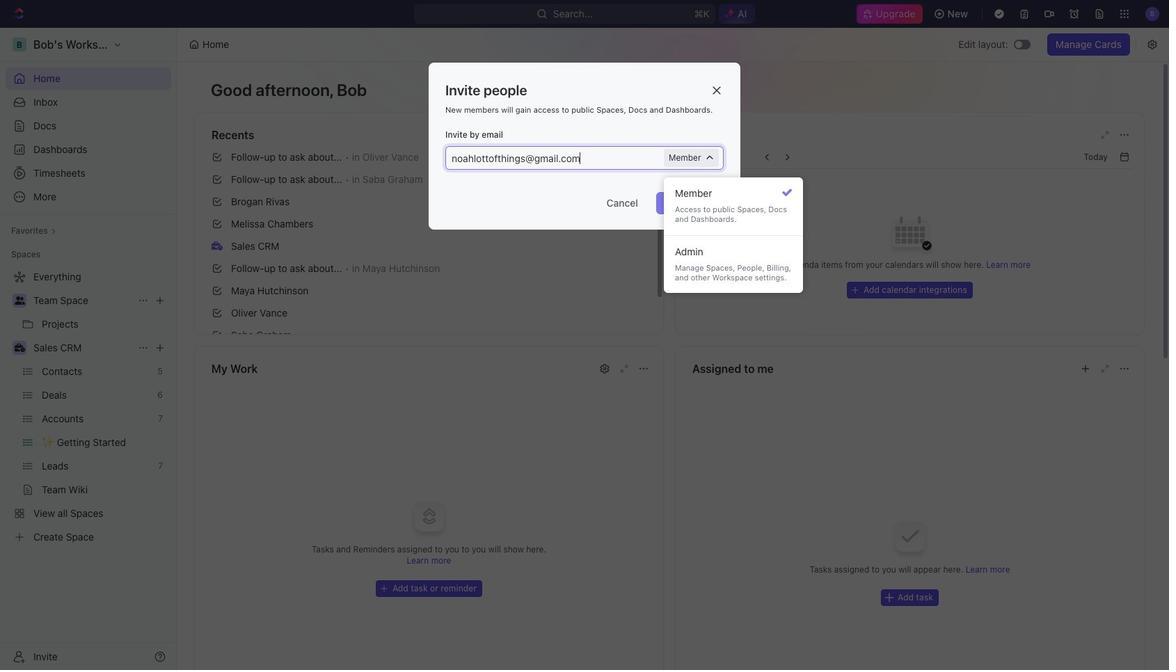 Task type: vqa. For each thing, say whether or not it's contained in the screenshot.
navigation
no



Task type: describe. For each thing, give the bounding box(es) containing it.
checked image
[[782, 188, 792, 198]]

tree inside sidebar navigation
[[6, 266, 171, 549]]

Email, comma or space separated text field
[[448, 147, 668, 169]]



Task type: locate. For each thing, give the bounding box(es) containing it.
checked element
[[782, 188, 792, 198]]

business time image
[[14, 344, 25, 352]]

tree
[[6, 266, 171, 549]]

business time image
[[212, 241, 223, 250]]

user group image
[[14, 297, 25, 305]]

sidebar navigation
[[0, 28, 178, 670]]



